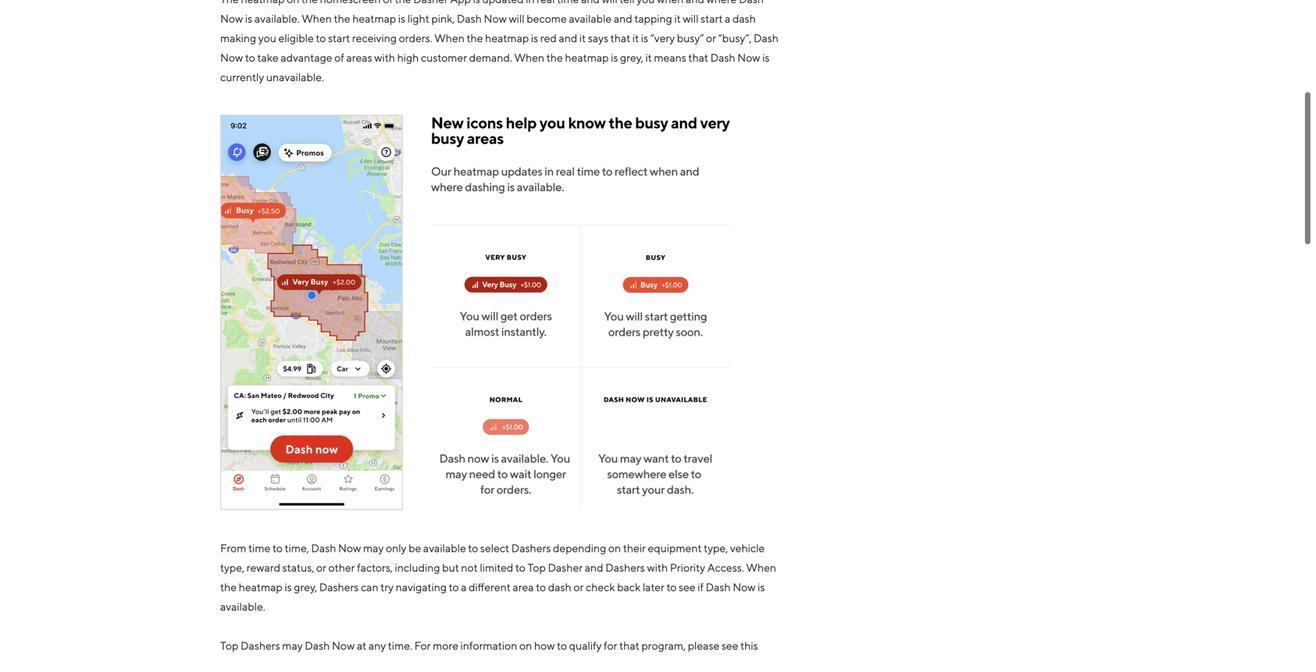 Task type: vqa. For each thing, say whether or not it's contained in the screenshot.
tab).
no



Task type: describe. For each thing, give the bounding box(es) containing it.
0 horizontal spatial you
[[258, 32, 277, 45]]

tell
[[620, 0, 635, 5]]

0 horizontal spatial of
[[335, 51, 344, 64]]

different
[[469, 581, 511, 594]]

top dashers may dash now at any time. for more information on how to qualify for that program, please see this
[[220, 640, 758, 653]]

demand.
[[469, 51, 512, 64]]

advantage
[[281, 51, 332, 64]]

to left time,
[[273, 542, 283, 555]]

dash right "busy",
[[754, 32, 779, 45]]

time.
[[388, 640, 413, 653]]

2 vertical spatial that
[[620, 640, 640, 653]]

when up customer
[[435, 32, 465, 45]]

when up eligible
[[302, 12, 332, 25]]

0 vertical spatial you
[[637, 0, 655, 5]]

from time to time, dash now may only be available to select dashers depending on their equipment type, vehicle type, reward status, or other factors, including but not limited to top dasher and dashers with priority access. when the heatmap is grey, dashers can try navigating to a different area to dash or check back later to see if dash now is available.
[[220, 542, 777, 614]]

time,
[[285, 542, 309, 555]]

heatmap up receiving
[[353, 12, 396, 25]]

available. inside from time to time, dash now may only be available to select dashers depending on their equipment type, vehicle type, reward status, or other factors, including but not limited to top dasher and dashers with priority access. when the heatmap is grey, dashers can try navigating to a different area to dash or check back later to see if dash now is available.
[[220, 601, 265, 614]]

2 vertical spatial on
[[520, 640, 532, 653]]

it down when
[[675, 12, 681, 25]]

a inside the heatmap on the homescreen of the dasher app is updated in real time and will tell you when and where dash now is available. when the heatmap is light pink, dash now will become available and tapping it will start a dash making you eligible to start receiving orders. when the heatmap is red and it says that it is "very busy" or "busy", dash now to take advantage of areas with high customer demand. when the heatmap is grey, it means that dash now is currently unavailable.
[[725, 12, 731, 25]]

means
[[654, 51, 687, 64]]

now down making
[[220, 51, 243, 64]]

and down tell
[[614, 12, 633, 25]]

for
[[415, 640, 431, 653]]

it left means
[[646, 51, 652, 64]]

in
[[526, 0, 535, 5]]

any
[[369, 640, 386, 653]]

to left take
[[245, 51, 255, 64]]

if
[[698, 581, 704, 594]]

reward
[[247, 562, 281, 575]]

eligible
[[279, 32, 314, 45]]

when inside from time to time, dash now may only be available to select dashers depending on their equipment type, vehicle type, reward status, or other factors, including but not limited to top dasher and dashers with priority access. when the heatmap is grey, dashers can try navigating to a different area to dash or check back later to see if dash now is available.
[[746, 562, 777, 575]]

1 vertical spatial or
[[316, 562, 327, 575]]

to down but on the bottom left of the page
[[449, 581, 459, 594]]

for
[[604, 640, 618, 653]]

1 horizontal spatial or
[[574, 581, 584, 594]]

take
[[257, 51, 279, 64]]

more
[[433, 640, 459, 653]]

select
[[480, 542, 510, 555]]

and up says
[[581, 0, 600, 5]]

now down access.
[[733, 581, 756, 594]]

and right when
[[686, 0, 705, 5]]

now left at
[[332, 640, 355, 653]]

available inside the heatmap on the homescreen of the dasher app is updated in real time and will tell you when and where dash now is available. when the heatmap is light pink, dash now will become available and tapping it will start a dash making you eligible to start receiving orders. when the heatmap is red and it says that it is "very busy" or "busy", dash now to take advantage of areas with high customer demand. when the heatmap is grey, it means that dash now is currently unavailable.
[[569, 12, 612, 25]]

1 vertical spatial that
[[689, 51, 709, 64]]

become
[[527, 12, 567, 25]]

on inside the heatmap on the homescreen of the dasher app is updated in real time and will tell you when and where dash now is available. when the heatmap is light pink, dash now will become available and tapping it will start a dash making you eligible to start receiving orders. when the heatmap is red and it says that it is "very busy" or "busy", dash now to take advantage of areas with high customer demand. when the heatmap is grey, it means that dash now is currently unavailable.
[[287, 0, 300, 5]]

try
[[381, 581, 394, 594]]

now down "busy",
[[738, 51, 761, 64]]

the down homescreen
[[334, 12, 350, 25]]

heatmap down says
[[565, 51, 609, 64]]

areas
[[346, 51, 372, 64]]

equipment
[[648, 542, 702, 555]]

vehicle
[[730, 542, 765, 555]]

status,
[[283, 562, 314, 575]]

access.
[[708, 562, 744, 575]]

dash right if
[[706, 581, 731, 594]]

available. inside the heatmap on the homescreen of the dasher app is updated in real time and will tell you when and where dash now is available. when the heatmap is light pink, dash now will become available and tapping it will start a dash making you eligible to start receiving orders. when the heatmap is red and it says that it is "very busy" or "busy", dash now to take advantage of areas with high customer demand. when the heatmap is grey, it means that dash now is currently unavailable.
[[255, 12, 300, 25]]

dash inside the heatmap on the homescreen of the dasher app is updated in real time and will tell you when and where dash now is available. when the heatmap is light pink, dash now will become available and tapping it will start a dash making you eligible to start receiving orders. when the heatmap is red and it says that it is "very busy" or "busy", dash now to take advantage of areas with high customer demand. when the heatmap is grey, it means that dash now is currently unavailable.
[[733, 12, 756, 25]]

high
[[397, 51, 419, 64]]

0 horizontal spatial start
[[328, 32, 350, 45]]

0 vertical spatial type,
[[704, 542, 728, 555]]

dash down app
[[457, 12, 482, 25]]

2 horizontal spatial will
[[683, 12, 699, 25]]

see inside from time to time, dash now may only be available to select dashers depending on their equipment type, vehicle type, reward status, or other factors, including but not limited to top dasher and dashers with priority access. when the heatmap is grey, dashers can try navigating to a different area to dash or check back later to see if dash now is available.
[[679, 581, 696, 594]]

but
[[442, 562, 459, 575]]

customer
[[421, 51, 467, 64]]

unavailable.
[[266, 71, 324, 84]]

and inside from time to time, dash now may only be available to select dashers depending on their equipment type, vehicle type, reward status, or other factors, including but not limited to top dasher and dashers with priority access. when the heatmap is grey, dashers can try navigating to a different area to dash or check back later to see if dash now is available.
[[585, 562, 604, 575]]

their
[[623, 542, 646, 555]]

now down the
[[220, 12, 243, 25]]

navigating
[[396, 581, 447, 594]]

red
[[541, 32, 557, 45]]

when
[[657, 0, 684, 5]]

to up area
[[516, 562, 526, 575]]

grey, inside from time to time, dash now may only be available to select dashers depending on their equipment type, vehicle type, reward status, or other factors, including but not limited to top dasher and dashers with priority access. when the heatmap is grey, dashers can try navigating to a different area to dash or check back later to see if dash now is available.
[[294, 581, 317, 594]]

dash left at
[[305, 640, 330, 653]]

information
[[461, 640, 518, 653]]

dasher inside from time to time, dash now may only be available to select dashers depending on their equipment type, vehicle type, reward status, or other factors, including but not limited to top dasher and dashers with priority access. when the heatmap is grey, dashers can try navigating to a different area to dash or check back later to see if dash now is available.
[[548, 562, 583, 575]]

1 horizontal spatial will
[[602, 0, 618, 5]]

a inside from time to time, dash now may only be available to select dashers depending on their equipment type, vehicle type, reward status, or other factors, including but not limited to top dasher and dashers with priority access. when the heatmap is grey, dashers can try navigating to a different area to dash or check back later to see if dash now is available.
[[461, 581, 467, 594]]

orders.
[[399, 32, 433, 45]]

other
[[329, 562, 355, 575]]

making
[[220, 32, 256, 45]]

time inside the heatmap on the homescreen of the dasher app is updated in real time and will tell you when and where dash now is available. when the heatmap is light pink, dash now will become available and tapping it will start a dash making you eligible to start receiving orders. when the heatmap is red and it says that it is "very busy" or "busy", dash now to take advantage of areas with high customer demand. when the heatmap is grey, it means that dash now is currently unavailable.
[[557, 0, 579, 5]]

user-added image image
[[220, 115, 731, 511]]

or inside the heatmap on the homescreen of the dasher app is updated in real time and will tell you when and where dash now is available. when the heatmap is light pink, dash now will become available and tapping it will start a dash making you eligible to start receiving orders. when the heatmap is red and it says that it is "very busy" or "busy", dash now to take advantage of areas with high customer demand. when the heatmap is grey, it means that dash now is currently unavailable.
[[706, 32, 717, 45]]

the up eligible
[[302, 0, 318, 5]]



Task type: locate. For each thing, give the bounding box(es) containing it.
heatmap down reward
[[239, 581, 283, 594]]

dash right where
[[739, 0, 764, 5]]

homescreen
[[320, 0, 381, 5]]

may
[[363, 542, 384, 555], [282, 640, 303, 653]]

it down tapping
[[633, 32, 639, 45]]

1 vertical spatial see
[[722, 640, 739, 653]]

dash
[[733, 12, 756, 25], [548, 581, 572, 594]]

start
[[701, 12, 723, 25], [328, 32, 350, 45]]

check
[[586, 581, 615, 594]]

see
[[679, 581, 696, 594], [722, 640, 739, 653]]

how
[[534, 640, 555, 653]]

dasher inside the heatmap on the homescreen of the dasher app is updated in real time and will tell you when and where dash now is available. when the heatmap is light pink, dash now will become available and tapping it will start a dash making you eligible to start receiving orders. when the heatmap is red and it says that it is "very busy" or "busy", dash now to take advantage of areas with high customer demand. when the heatmap is grey, it means that dash now is currently unavailable.
[[414, 0, 448, 5]]

time right real
[[557, 0, 579, 5]]

1 horizontal spatial of
[[383, 0, 393, 5]]

dashers
[[512, 542, 551, 555], [606, 562, 645, 575], [319, 581, 359, 594], [241, 640, 280, 653]]

1 horizontal spatial time
[[557, 0, 579, 5]]

0 horizontal spatial time
[[249, 542, 271, 555]]

0 vertical spatial with
[[374, 51, 395, 64]]

heatmap up demand.
[[485, 32, 529, 45]]

0 horizontal spatial available
[[423, 542, 466, 555]]

0 horizontal spatial dash
[[548, 581, 572, 594]]

that down the busy"
[[689, 51, 709, 64]]

available up says
[[569, 12, 612, 25]]

1 horizontal spatial dash
[[733, 12, 756, 25]]

0 horizontal spatial type,
[[220, 562, 245, 575]]

dasher
[[414, 0, 448, 5], [548, 562, 583, 575]]

1 vertical spatial start
[[328, 32, 350, 45]]

1 vertical spatial available.
[[220, 601, 265, 614]]

pink,
[[432, 12, 455, 25]]

receiving
[[352, 32, 397, 45]]

to right how
[[557, 640, 567, 653]]

it left says
[[580, 32, 586, 45]]

please
[[688, 640, 720, 653]]

updated
[[483, 0, 524, 5]]

a
[[725, 12, 731, 25], [461, 581, 467, 594]]

or left check
[[574, 581, 584, 594]]

may left at
[[282, 640, 303, 653]]

that
[[611, 32, 631, 45], [689, 51, 709, 64], [620, 640, 640, 653]]

with up later in the bottom of the page
[[647, 562, 668, 575]]

available inside from time to time, dash now may only be available to select dashers depending on their equipment type, vehicle type, reward status, or other factors, including but not limited to top dasher and dashers with priority access. when the heatmap is grey, dashers can try navigating to a different area to dash or check back later to see if dash now is available.
[[423, 542, 466, 555]]

0 vertical spatial time
[[557, 0, 579, 5]]

1 horizontal spatial dasher
[[548, 562, 583, 575]]

it
[[675, 12, 681, 25], [580, 32, 586, 45], [633, 32, 639, 45], [646, 51, 652, 64]]

1 horizontal spatial a
[[725, 12, 731, 25]]

will left tell
[[602, 0, 618, 5]]

grey, left means
[[620, 51, 644, 64]]

will down updated
[[509, 12, 525, 25]]

qualify
[[569, 640, 602, 653]]

1 horizontal spatial you
[[637, 0, 655, 5]]

0 vertical spatial start
[[701, 12, 723, 25]]

limited
[[480, 562, 514, 575]]

1 horizontal spatial may
[[363, 542, 384, 555]]

may inside from time to time, dash now may only be available to select dashers depending on their equipment type, vehicle type, reward status, or other factors, including but not limited to top dasher and dashers with priority access. when the heatmap is grey, dashers can try navigating to a different area to dash or check back later to see if dash now is available.
[[363, 542, 384, 555]]

currently
[[220, 71, 264, 84]]

the heatmap on the homescreen of the dasher app is updated in real time and will tell you when and where dash now is available. when the heatmap is light pink, dash now will become available and tapping it will start a dash making you eligible to start receiving orders. when the heatmap is red and it says that it is "very busy" or "busy", dash now to take advantage of areas with high customer demand. when the heatmap is grey, it means that dash now is currently unavailable.
[[220, 0, 779, 84]]

1 vertical spatial top
[[220, 640, 239, 653]]

1 vertical spatial on
[[609, 542, 621, 555]]

now up other
[[338, 542, 361, 555]]

and right red
[[559, 32, 578, 45]]

0 horizontal spatial with
[[374, 51, 395, 64]]

1 vertical spatial dasher
[[548, 562, 583, 575]]

0 vertical spatial on
[[287, 0, 300, 5]]

tapping
[[635, 12, 673, 25]]

1 vertical spatial with
[[647, 562, 668, 575]]

type, up access.
[[704, 542, 728, 555]]

this
[[741, 640, 758, 653]]

on left how
[[520, 640, 532, 653]]

the inside from time to time, dash now may only be available to select dashers depending on their equipment type, vehicle type, reward status, or other factors, including but not limited to top dasher and dashers with priority access. when the heatmap is grey, dashers can try navigating to a different area to dash or check back later to see if dash now is available.
[[220, 581, 237, 594]]

where
[[707, 0, 737, 5]]

now
[[220, 12, 243, 25], [484, 12, 507, 25], [220, 51, 243, 64], [738, 51, 761, 64], [338, 542, 361, 555], [733, 581, 756, 594], [332, 640, 355, 653]]

1 horizontal spatial type,
[[704, 542, 728, 555]]

and
[[581, 0, 600, 5], [686, 0, 705, 5], [614, 12, 633, 25], [559, 32, 578, 45], [585, 562, 604, 575]]

dash inside from time to time, dash now may only be available to select dashers depending on their equipment type, vehicle type, reward status, or other factors, including but not limited to top dasher and dashers with priority access. when the heatmap is grey, dashers can try navigating to a different area to dash or check back later to see if dash now is available.
[[548, 581, 572, 594]]

with down receiving
[[374, 51, 395, 64]]

0 horizontal spatial see
[[679, 581, 696, 594]]

to right later in the bottom of the page
[[667, 581, 677, 594]]

or left other
[[316, 562, 327, 575]]

back
[[617, 581, 641, 594]]

busy"
[[677, 32, 704, 45]]

0 horizontal spatial dasher
[[414, 0, 448, 5]]

1 vertical spatial may
[[282, 640, 303, 653]]

time inside from time to time, dash now may only be available to select dashers depending on their equipment type, vehicle type, reward status, or other factors, including but not limited to top dasher and dashers with priority access. when the heatmap is grey, dashers can try navigating to a different area to dash or check back later to see if dash now is available.
[[249, 542, 271, 555]]

dasher up light
[[414, 0, 448, 5]]

1 vertical spatial available
[[423, 542, 466, 555]]

you
[[637, 0, 655, 5], [258, 32, 277, 45]]

0 horizontal spatial or
[[316, 562, 327, 575]]

dash down "busy",
[[711, 51, 736, 64]]

1 horizontal spatial top
[[528, 562, 546, 575]]

heatmap inside from time to time, dash now may only be available to select dashers depending on their equipment type, vehicle type, reward status, or other factors, including but not limited to top dasher and dashers with priority access. when the heatmap is grey, dashers can try navigating to a different area to dash or check back later to see if dash now is available.
[[239, 581, 283, 594]]

2 horizontal spatial on
[[609, 542, 621, 555]]

dash up other
[[311, 542, 336, 555]]

1 vertical spatial type,
[[220, 562, 245, 575]]

available. down reward
[[220, 601, 265, 614]]

start down where
[[701, 12, 723, 25]]

2 vertical spatial or
[[574, 581, 584, 594]]

dash right area
[[548, 581, 572, 594]]

0 horizontal spatial will
[[509, 12, 525, 25]]

1 horizontal spatial see
[[722, 640, 739, 653]]

1 vertical spatial time
[[249, 542, 271, 555]]

you up take
[[258, 32, 277, 45]]

with
[[374, 51, 395, 64], [647, 562, 668, 575]]

can
[[361, 581, 379, 594]]

0 vertical spatial a
[[725, 12, 731, 25]]

dash
[[739, 0, 764, 5], [457, 12, 482, 25], [754, 32, 779, 45], [711, 51, 736, 64], [311, 542, 336, 555], [706, 581, 731, 594], [305, 640, 330, 653]]

"busy",
[[719, 32, 752, 45]]

priority
[[670, 562, 706, 575]]

0 vertical spatial available
[[569, 12, 612, 25]]

available up but on the bottom left of the page
[[423, 542, 466, 555]]

0 vertical spatial available.
[[255, 12, 300, 25]]

0 vertical spatial see
[[679, 581, 696, 594]]

0 vertical spatial of
[[383, 0, 393, 5]]

dash up "busy",
[[733, 12, 756, 25]]

depending
[[553, 542, 607, 555]]

time
[[557, 0, 579, 5], [249, 542, 271, 555]]

may up factors,
[[363, 542, 384, 555]]

available. up eligible
[[255, 12, 300, 25]]

0 vertical spatial that
[[611, 32, 631, 45]]

on
[[287, 0, 300, 5], [609, 542, 621, 555], [520, 640, 532, 653]]

to
[[316, 32, 326, 45], [245, 51, 255, 64], [273, 542, 283, 555], [468, 542, 478, 555], [516, 562, 526, 575], [449, 581, 459, 594], [536, 581, 546, 594], [667, 581, 677, 594], [557, 640, 567, 653]]

grey, down status,
[[294, 581, 317, 594]]

1 horizontal spatial on
[[520, 640, 532, 653]]

0 vertical spatial top
[[528, 562, 546, 575]]

0 vertical spatial may
[[363, 542, 384, 555]]

at
[[357, 640, 367, 653]]

the up demand.
[[467, 32, 483, 45]]

0 vertical spatial dasher
[[414, 0, 448, 5]]

top
[[528, 562, 546, 575], [220, 640, 239, 653]]

and up check
[[585, 562, 604, 575]]

0 horizontal spatial grey,
[[294, 581, 317, 594]]

light
[[408, 12, 430, 25]]

only
[[386, 542, 407, 555]]

including
[[395, 562, 440, 575]]

to up not on the bottom of page
[[468, 542, 478, 555]]

you up tapping
[[637, 0, 655, 5]]

from
[[220, 542, 247, 555]]

be
[[409, 542, 421, 555]]

with inside from time to time, dash now may only be available to select dashers depending on their equipment type, vehicle type, reward status, or other factors, including but not limited to top dasher and dashers with priority access. when the heatmap is grey, dashers can try navigating to a different area to dash or check back later to see if dash now is available.
[[647, 562, 668, 575]]

heatmap right the
[[241, 0, 285, 5]]

on inside from time to time, dash now may only be available to select dashers depending on their equipment type, vehicle type, reward status, or other factors, including but not limited to top dasher and dashers with priority access. when the heatmap is grey, dashers can try navigating to a different area to dash or check back later to see if dash now is available.
[[609, 542, 621, 555]]

1 horizontal spatial available
[[569, 12, 612, 25]]

now down updated
[[484, 12, 507, 25]]

0 horizontal spatial top
[[220, 640, 239, 653]]

the up light
[[395, 0, 411, 5]]

0 horizontal spatial on
[[287, 0, 300, 5]]

the
[[302, 0, 318, 5], [395, 0, 411, 5], [334, 12, 350, 25], [467, 32, 483, 45], [547, 51, 563, 64], [220, 581, 237, 594]]

area
[[513, 581, 534, 594]]

1 vertical spatial grey,
[[294, 581, 317, 594]]

real
[[537, 0, 555, 5]]

when down red
[[515, 51, 545, 64]]

time up reward
[[249, 542, 271, 555]]

factors,
[[357, 562, 393, 575]]

says
[[588, 32, 609, 45]]

1 vertical spatial dash
[[548, 581, 572, 594]]

a down where
[[725, 12, 731, 25]]

0 horizontal spatial a
[[461, 581, 467, 594]]

grey, inside the heatmap on the homescreen of the dasher app is updated in real time and will tell you when and where dash now is available. when the heatmap is light pink, dash now will become available and tapping it will start a dash making you eligible to start receiving orders. when the heatmap is red and it says that it is "very busy" or "busy", dash now to take advantage of areas with high customer demand. when the heatmap is grey, it means that dash now is currently unavailable.
[[620, 51, 644, 64]]

0 horizontal spatial may
[[282, 640, 303, 653]]

app
[[450, 0, 471, 5]]

0 vertical spatial grey,
[[620, 51, 644, 64]]

1 horizontal spatial with
[[647, 562, 668, 575]]

the down red
[[547, 51, 563, 64]]

on left their
[[609, 542, 621, 555]]

1 vertical spatial you
[[258, 32, 277, 45]]

0 vertical spatial or
[[706, 32, 717, 45]]

1 horizontal spatial grey,
[[620, 51, 644, 64]]

the down from
[[220, 581, 237, 594]]

1 vertical spatial a
[[461, 581, 467, 594]]

1 vertical spatial of
[[335, 51, 344, 64]]

see left if
[[679, 581, 696, 594]]

type,
[[704, 542, 728, 555], [220, 562, 245, 575]]

1 horizontal spatial start
[[701, 12, 723, 25]]

heatmap
[[241, 0, 285, 5], [353, 12, 396, 25], [485, 32, 529, 45], [565, 51, 609, 64], [239, 581, 283, 594]]

of right homescreen
[[383, 0, 393, 5]]

see left this
[[722, 640, 739, 653]]

or right the busy"
[[706, 32, 717, 45]]

that right for
[[620, 640, 640, 653]]

a down not on the bottom of page
[[461, 581, 467, 594]]

dasher down depending
[[548, 562, 583, 575]]

when
[[302, 12, 332, 25], [435, 32, 465, 45], [515, 51, 545, 64], [746, 562, 777, 575]]

grey,
[[620, 51, 644, 64], [294, 581, 317, 594]]

the
[[220, 0, 239, 5]]

2 horizontal spatial or
[[706, 32, 717, 45]]

later
[[643, 581, 665, 594]]

available.
[[255, 12, 300, 25], [220, 601, 265, 614]]

will up the busy"
[[683, 12, 699, 25]]

not
[[461, 562, 478, 575]]

available
[[569, 12, 612, 25], [423, 542, 466, 555]]

start up areas
[[328, 32, 350, 45]]

to up advantage
[[316, 32, 326, 45]]

top inside from time to time, dash now may only be available to select dashers depending on their equipment type, vehicle type, reward status, or other factors, including but not limited to top dasher and dashers with priority access. when the heatmap is grey, dashers can try navigating to a different area to dash or check back later to see if dash now is available.
[[528, 562, 546, 575]]

program,
[[642, 640, 686, 653]]

0 vertical spatial dash
[[733, 12, 756, 25]]

with inside the heatmap on the homescreen of the dasher app is updated in real time and will tell you when and where dash now is available. when the heatmap is light pink, dash now will become available and tapping it will start a dash making you eligible to start receiving orders. when the heatmap is red and it says that it is "very busy" or "busy", dash now to take advantage of areas with high customer demand. when the heatmap is grey, it means that dash now is currently unavailable.
[[374, 51, 395, 64]]

is
[[473, 0, 480, 5], [245, 12, 253, 25], [398, 12, 406, 25], [531, 32, 538, 45], [641, 32, 649, 45], [611, 51, 618, 64], [763, 51, 770, 64], [285, 581, 292, 594], [758, 581, 765, 594]]

that right says
[[611, 32, 631, 45]]

"very
[[651, 32, 675, 45]]

of left areas
[[335, 51, 344, 64]]

to right area
[[536, 581, 546, 594]]

when down vehicle
[[746, 562, 777, 575]]

of
[[383, 0, 393, 5], [335, 51, 344, 64]]

will
[[602, 0, 618, 5], [509, 12, 525, 25], [683, 12, 699, 25]]

type, down from
[[220, 562, 245, 575]]

on up eligible
[[287, 0, 300, 5]]



